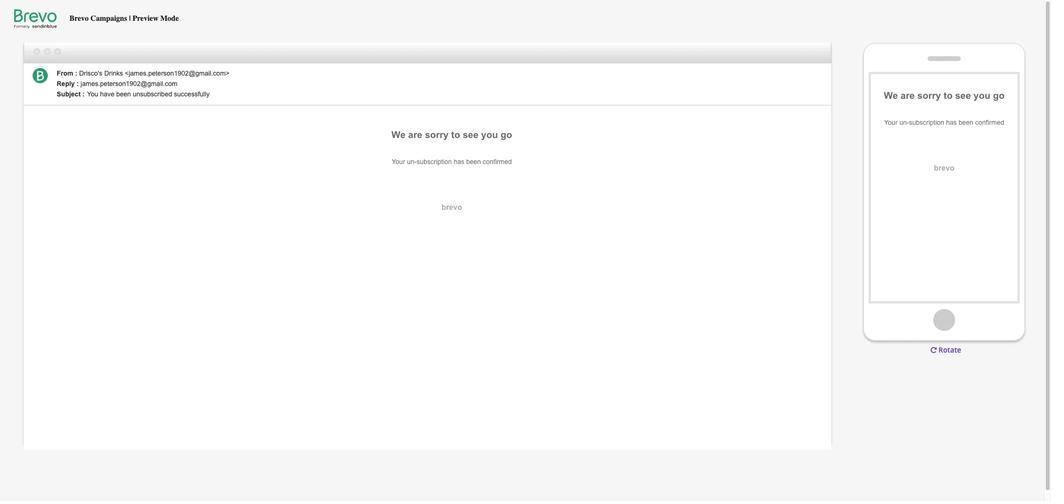 Task type: describe. For each thing, give the bounding box(es) containing it.
from
[[57, 69, 73, 77]]

brevo campaigns  | preview mode link
[[9, 9, 182, 34]]

preview
[[133, 14, 159, 23]]

2 vertical spatial :
[[82, 90, 85, 98]]

drisco's
[[79, 69, 103, 77]]

been
[[116, 90, 131, 98]]

subject
[[57, 90, 81, 98]]

<
[[125, 69, 129, 77]]

repeat image
[[931, 347, 937, 354]]

from : drisco's drinks < james.peterson1902@gmail.com > reply : james.peterson1902@gmail.com subject : you have been unsubscribed successfully
[[57, 69, 230, 98]]

unsubscribed
[[133, 90, 172, 98]]

>
[[226, 69, 230, 77]]

successfully
[[174, 90, 210, 98]]

you
[[87, 90, 98, 98]]



Task type: vqa. For each thing, say whether or not it's contained in the screenshot.
Dashboard
no



Task type: locate. For each thing, give the bounding box(es) containing it.
rotate
[[937, 345, 962, 355]]

: right the reply
[[77, 80, 79, 87]]

: right from
[[75, 69, 77, 77]]

mode
[[160, 14, 179, 23]]

james.peterson1902@gmail.com
[[129, 69, 226, 77], [81, 80, 178, 87]]

james.peterson1902@gmail.com up 'successfully'
[[129, 69, 226, 77]]

: left you
[[82, 90, 85, 98]]

1 vertical spatial james.peterson1902@gmail.com
[[81, 80, 178, 87]]

reply
[[57, 80, 75, 87]]

drinks
[[104, 69, 123, 77]]

:
[[75, 69, 77, 77], [77, 80, 79, 87], [82, 90, 85, 98]]

|
[[129, 14, 131, 23]]

0 vertical spatial james.peterson1902@gmail.com
[[129, 69, 226, 77]]

brevo campaigns  | preview mode
[[70, 14, 179, 23]]

1 vertical spatial :
[[77, 80, 79, 87]]

brevo
[[70, 14, 89, 23]]

james.peterson1902@gmail.com down <
[[81, 80, 178, 87]]

have
[[100, 90, 114, 98]]

campaigns
[[91, 14, 127, 23]]

0 vertical spatial :
[[75, 69, 77, 77]]



